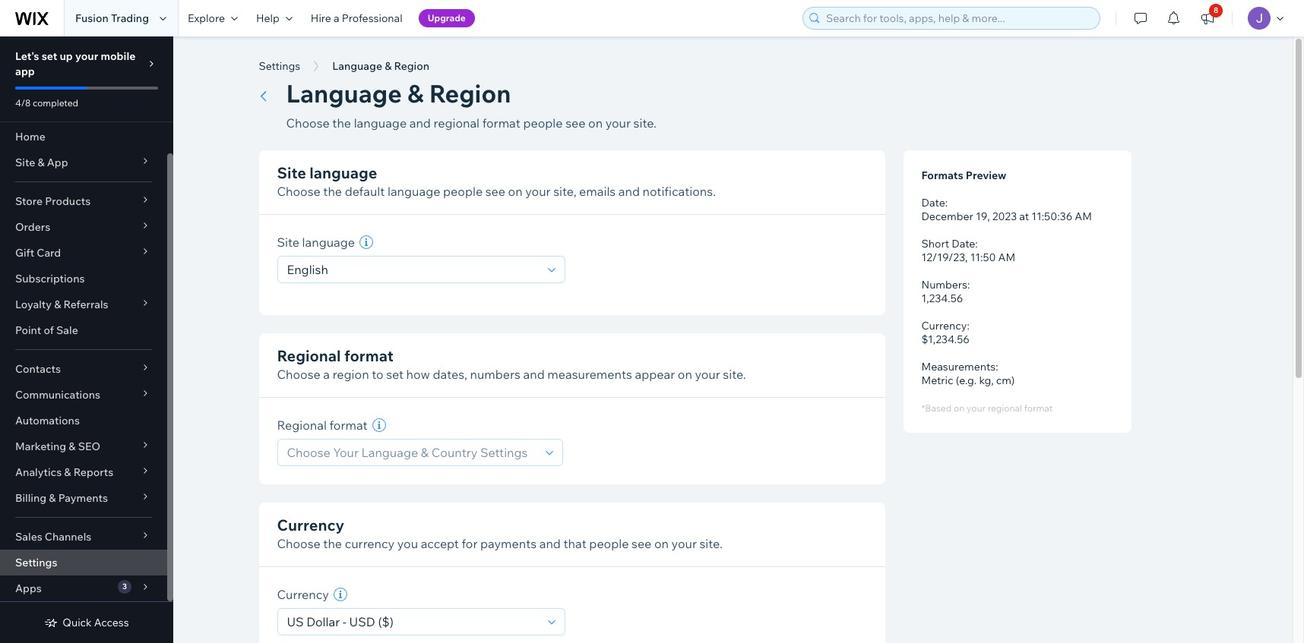 Task type: vqa. For each thing, say whether or not it's contained in the screenshot.


Task type: describe. For each thing, give the bounding box(es) containing it.
11:50:36
[[1031, 210, 1072, 223]]

am inside short date : 12/19/23, 11:50 am
[[998, 251, 1015, 264]]

the inside "site language choose the default language people see on your site, emails and notifications."
[[323, 184, 342, 199]]

default
[[345, 184, 385, 199]]

store products button
[[0, 188, 167, 214]]

regional format
[[277, 418, 368, 433]]

a inside regional format choose a region to set how dates, numbers and measurements appear on your site.
[[323, 367, 330, 382]]

your inside 'currency choose the currency you accept for payments and that people see on your site.'
[[671, 536, 697, 552]]

quick
[[63, 616, 92, 630]]

quick access button
[[44, 616, 129, 630]]

& for billing & payments
[[49, 492, 56, 505]]

: for date
[[945, 196, 948, 210]]

sales channels button
[[0, 524, 167, 550]]

people inside the language & region choose the language and regional format people see on your site.
[[523, 116, 563, 131]]

Search for tools, apps, help & more... field
[[821, 8, 1095, 29]]

billing & payments button
[[0, 486, 167, 511]]

sales
[[15, 530, 42, 544]]

site for site language
[[277, 235, 299, 250]]

currency : $1,234.56
[[921, 319, 970, 347]]

automations link
[[0, 408, 167, 434]]

people inside "site language choose the default language people see on your site, emails and notifications."
[[443, 184, 483, 199]]

trading
[[111, 11, 149, 25]]

app
[[15, 65, 35, 78]]

reports
[[73, 466, 113, 480]]

language up default at the top of page
[[310, 163, 377, 182]]

upgrade
[[428, 12, 466, 24]]

1 vertical spatial regional
[[988, 403, 1022, 414]]

mobile
[[101, 49, 136, 63]]

gift card
[[15, 246, 61, 260]]

language right default at the top of page
[[388, 184, 440, 199]]

choose inside "site language choose the default language people see on your site, emails and notifications."
[[277, 184, 320, 199]]

loyalty
[[15, 298, 52, 312]]

regional for regional format choose a region to set how dates, numbers and measurements appear on your site.
[[277, 347, 341, 366]]

gift
[[15, 246, 34, 260]]

4/8 completed
[[15, 97, 78, 109]]

point of sale
[[15, 324, 78, 337]]

Choose Your Language field
[[282, 257, 543, 283]]

billing & payments
[[15, 492, 108, 505]]

that
[[563, 536, 586, 552]]

on inside "site language choose the default language people see on your site, emails and notifications."
[[508, 184, 523, 199]]

region
[[333, 367, 369, 382]]

date inside short date : 12/19/23, 11:50 am
[[952, 237, 975, 251]]

2023
[[992, 210, 1017, 223]]

access
[[94, 616, 129, 630]]

let's
[[15, 49, 39, 63]]

payments
[[480, 536, 537, 552]]

your inside "site language choose the default language people see on your site, emails and notifications."
[[525, 184, 551, 199]]

format inside regional format choose a region to set how dates, numbers and measurements appear on your site.
[[344, 347, 394, 366]]

seo
[[78, 440, 100, 454]]

and inside 'currency choose the currency you accept for payments and that people see on your site.'
[[539, 536, 561, 552]]

explore
[[188, 11, 225, 25]]

8
[[1214, 5, 1218, 15]]

you
[[397, 536, 418, 552]]

let's set up your mobile app
[[15, 49, 136, 78]]

dates,
[[433, 367, 467, 382]]

3
[[122, 582, 127, 592]]

marketing & seo button
[[0, 434, 167, 460]]

set inside regional format choose a region to set how dates, numbers and measurements appear on your site.
[[386, 367, 404, 382]]

site & app
[[15, 156, 68, 169]]

numbers
[[921, 278, 967, 292]]

see inside "site language choose the default language people see on your site, emails and notifications."
[[485, 184, 505, 199]]

help button
[[247, 0, 302, 36]]

& for loyalty & referrals
[[54, 298, 61, 312]]

communications button
[[0, 382, 167, 408]]

*based on your regional format
[[921, 403, 1053, 414]]

and inside "site language choose the default language people see on your site, emails and notifications."
[[618, 184, 640, 199]]

11:50
[[970, 251, 996, 264]]

(e.g.
[[956, 374, 977, 388]]

regional inside the language & region choose the language and regional format people see on your site.
[[433, 116, 480, 131]]

marketing
[[15, 440, 66, 454]]

settings for settings link
[[15, 556, 57, 570]]

short date : 12/19/23, 11:50 am
[[921, 237, 1015, 264]]

home link
[[0, 124, 167, 150]]

date inside date : december 19, 2023 at 11:50:36 am
[[921, 196, 945, 210]]

your inside the language & region choose the language and regional format people see on your site.
[[605, 116, 631, 131]]

orders
[[15, 220, 50, 234]]

Choose Your Language & Country Settings field
[[282, 440, 541, 466]]

contacts button
[[0, 356, 167, 382]]

home
[[15, 130, 45, 144]]

site language choose the default language people see on your site, emails and notifications.
[[277, 163, 716, 199]]

metric
[[921, 374, 953, 388]]

subscriptions
[[15, 272, 85, 286]]

the inside the language & region choose the language and regional format people see on your site.
[[332, 116, 351, 131]]

contacts
[[15, 362, 61, 376]]

subscriptions link
[[0, 266, 167, 292]]

analytics & reports
[[15, 466, 113, 480]]

: for measurements
[[996, 360, 998, 374]]

professional
[[342, 11, 402, 25]]

cm)
[[996, 374, 1015, 388]]

hire a professional link
[[302, 0, 412, 36]]

your inside let's set up your mobile app
[[75, 49, 98, 63]]

loyalty & referrals
[[15, 298, 108, 312]]

12/19/23,
[[921, 251, 968, 264]]

referrals
[[63, 298, 108, 312]]

currency for currency
[[277, 587, 329, 603]]

at
[[1019, 210, 1029, 223]]

am inside date : december 19, 2023 at 11:50:36 am
[[1075, 210, 1092, 223]]

language for language & region
[[332, 59, 382, 73]]

people inside 'currency choose the currency you accept for payments and that people see on your site.'
[[589, 536, 629, 552]]

fusion
[[75, 11, 109, 25]]

to
[[372, 367, 383, 382]]

numbers
[[470, 367, 521, 382]]

and inside regional format choose a region to set how dates, numbers and measurements appear on your site.
[[523, 367, 545, 382]]

up
[[60, 49, 73, 63]]

8 button
[[1191, 0, 1224, 36]]



Task type: locate. For each thing, give the bounding box(es) containing it.
& inside analytics & reports popup button
[[64, 466, 71, 480]]

: down 19, on the top right of page
[[975, 237, 978, 251]]

& right loyalty in the top left of the page
[[54, 298, 61, 312]]

a left "region" on the bottom left of page
[[323, 367, 330, 382]]

numbers : 1,234.56
[[921, 278, 970, 305]]

& for site & app
[[38, 156, 45, 169]]

currency inside 'currency choose the currency you accept for payments and that people see on your site.'
[[277, 516, 344, 535]]

1,234.56
[[921, 292, 963, 305]]

site,
[[553, 184, 576, 199]]

date right short
[[952, 237, 975, 251]]

see up site,
[[565, 116, 585, 131]]

1 horizontal spatial set
[[386, 367, 404, 382]]

1 horizontal spatial see
[[565, 116, 585, 131]]

sidebar element
[[0, 36, 173, 644]]

& inside site & app dropdown button
[[38, 156, 45, 169]]

the inside 'currency choose the currency you accept for payments and that people see on your site.'
[[323, 536, 342, 552]]

accept
[[421, 536, 459, 552]]

on inside the language & region choose the language and regional format people see on your site.
[[588, 116, 603, 131]]

and right emails
[[618, 184, 640, 199]]

& for language & region
[[385, 59, 392, 73]]

0 vertical spatial regional
[[433, 116, 480, 131]]

the left the currency
[[323, 536, 342, 552]]

settings inside settings button
[[259, 59, 300, 73]]

language inside button
[[332, 59, 382, 73]]

language & region
[[332, 59, 429, 73]]

am
[[1075, 210, 1092, 223], [998, 251, 1015, 264]]

marketing & seo
[[15, 440, 100, 454]]

measurements
[[921, 360, 996, 374]]

set
[[42, 49, 57, 63], [386, 367, 404, 382]]

2 regional from the top
[[277, 418, 327, 433]]

1 vertical spatial region
[[429, 78, 511, 109]]

on inside regional format choose a region to set how dates, numbers and measurements appear on your site.
[[678, 367, 692, 382]]

on
[[588, 116, 603, 131], [508, 184, 523, 199], [678, 367, 692, 382], [954, 403, 965, 414], [654, 536, 669, 552]]

and right numbers
[[523, 367, 545, 382]]

region for language & region choose the language and regional format people see on your site.
[[429, 78, 511, 109]]

choose left "region" on the bottom left of page
[[277, 367, 320, 382]]

0 vertical spatial am
[[1075, 210, 1092, 223]]

site. inside regional format choose a region to set how dates, numbers and measurements appear on your site.
[[723, 367, 746, 382]]

hire
[[311, 11, 331, 25]]

settings link
[[0, 550, 167, 576]]

currency choose the currency you accept for payments and that people see on your site.
[[277, 516, 723, 552]]

0 vertical spatial people
[[523, 116, 563, 131]]

regional format choose a region to set how dates, numbers and measurements appear on your site.
[[277, 347, 746, 382]]

2 horizontal spatial see
[[631, 536, 652, 552]]

see inside 'currency choose the currency you accept for payments and that people see on your site.'
[[631, 536, 652, 552]]

& inside billing & payments dropdown button
[[49, 492, 56, 505]]

: inside the currency : $1,234.56
[[967, 319, 969, 333]]

date
[[921, 196, 945, 210], [952, 237, 975, 251]]

analytics & reports button
[[0, 460, 167, 486]]

: inside short date : 12/19/23, 11:50 am
[[975, 237, 978, 251]]

site & app button
[[0, 150, 167, 176]]

& inside language & region button
[[385, 59, 392, 73]]

am right 11:50
[[998, 251, 1015, 264]]

0 vertical spatial region
[[394, 59, 429, 73]]

gift card button
[[0, 240, 167, 266]]

& down professional
[[385, 59, 392, 73]]

settings for settings button
[[259, 59, 300, 73]]

set inside let's set up your mobile app
[[42, 49, 57, 63]]

Choose your currency field
[[282, 609, 543, 635]]

language down language & region in the left top of the page
[[286, 78, 402, 109]]

1 vertical spatial a
[[323, 367, 330, 382]]

and down language & region in the left top of the page
[[409, 116, 431, 131]]

& for language & region choose the language and regional format people see on your site.
[[407, 78, 424, 109]]

& for analytics & reports
[[64, 466, 71, 480]]

1 horizontal spatial regional
[[988, 403, 1022, 414]]

& right "billing"
[[49, 492, 56, 505]]

0 horizontal spatial set
[[42, 49, 57, 63]]

0 vertical spatial regional
[[277, 347, 341, 366]]

1 vertical spatial am
[[998, 251, 1015, 264]]

language down language & region in the left top of the page
[[354, 116, 407, 131]]

site language
[[277, 235, 355, 250]]

choose down settings button
[[286, 116, 330, 131]]

a right hire
[[334, 11, 339, 25]]

: inside date : december 19, 2023 at 11:50:36 am
[[945, 196, 948, 210]]

region inside language & region button
[[394, 59, 429, 73]]

0 vertical spatial date
[[921, 196, 945, 210]]

0 vertical spatial the
[[332, 116, 351, 131]]

orders button
[[0, 214, 167, 240]]

notifications.
[[643, 184, 716, 199]]

short
[[921, 237, 949, 251]]

the down language & region in the left top of the page
[[332, 116, 351, 131]]

site
[[15, 156, 35, 169], [277, 163, 306, 182], [277, 235, 299, 250]]

preview
[[966, 169, 1006, 182]]

0 horizontal spatial am
[[998, 251, 1015, 264]]

regional down cm)
[[988, 403, 1022, 414]]

1 vertical spatial the
[[323, 184, 342, 199]]

& for marketing & seo
[[69, 440, 76, 454]]

2 vertical spatial see
[[631, 536, 652, 552]]

& left app
[[38, 156, 45, 169]]

completed
[[33, 97, 78, 109]]

regional inside regional format choose a region to set how dates, numbers and measurements appear on your site.
[[277, 347, 341, 366]]

0 horizontal spatial regional
[[433, 116, 480, 131]]

communications
[[15, 388, 100, 402]]

formats preview
[[921, 169, 1006, 182]]

: down formats
[[945, 196, 948, 210]]

language & region button
[[325, 55, 437, 78]]

choose inside regional format choose a region to set how dates, numbers and measurements appear on your site.
[[277, 367, 320, 382]]

hire a professional
[[311, 11, 402, 25]]

1 vertical spatial see
[[485, 184, 505, 199]]

1 regional from the top
[[277, 347, 341, 366]]

fusion trading
[[75, 11, 149, 25]]

0 horizontal spatial a
[[323, 367, 330, 382]]

0 vertical spatial see
[[565, 116, 585, 131]]

: for numbers
[[967, 278, 970, 292]]

language inside the language & region choose the language and regional format people see on your site.
[[286, 78, 402, 109]]

& down language & region button on the top of page
[[407, 78, 424, 109]]

and inside the language & region choose the language and regional format people see on your site.
[[409, 116, 431, 131]]

0 vertical spatial a
[[334, 11, 339, 25]]

1 horizontal spatial settings
[[259, 59, 300, 73]]

store
[[15, 195, 43, 208]]

currency inside the currency : $1,234.56
[[921, 319, 967, 333]]

currency for currency : $1,234.56
[[921, 319, 967, 333]]

settings button
[[251, 55, 308, 78]]

1 vertical spatial people
[[443, 184, 483, 199]]

on inside 'currency choose the currency you accept for payments and that people see on your site.'
[[654, 536, 669, 552]]

kg,
[[979, 374, 994, 388]]

regional up "site language choose the default language people see on your site, emails and notifications."
[[433, 116, 480, 131]]

choose inside the language & region choose the language and regional format people see on your site.
[[286, 116, 330, 131]]

1 horizontal spatial site.
[[699, 536, 723, 552]]

& inside marketing & seo popup button
[[69, 440, 76, 454]]

: right the 1,234.56
[[967, 278, 970, 292]]

0 horizontal spatial see
[[485, 184, 505, 199]]

set left 'up'
[[42, 49, 57, 63]]

: for currency
[[967, 319, 969, 333]]

2 vertical spatial people
[[589, 536, 629, 552]]

4/8
[[15, 97, 31, 109]]

2 vertical spatial the
[[323, 536, 342, 552]]

your inside regional format choose a region to set how dates, numbers and measurements appear on your site.
[[695, 367, 720, 382]]

1 vertical spatial language
[[286, 78, 402, 109]]

billing
[[15, 492, 46, 505]]

1 vertical spatial currency
[[277, 516, 344, 535]]

format inside the language & region choose the language and regional format people see on your site.
[[482, 116, 520, 131]]

0 vertical spatial site.
[[633, 116, 657, 131]]

choose left the currency
[[277, 536, 320, 552]]

0 horizontal spatial date
[[921, 196, 945, 210]]

0 horizontal spatial site.
[[633, 116, 657, 131]]

apps
[[15, 582, 42, 596]]

19,
[[976, 210, 990, 223]]

language & region choose the language and regional format people see on your site.
[[286, 78, 657, 131]]

site for site language choose the default language people see on your site, emails and notifications.
[[277, 163, 306, 182]]

see inside the language & region choose the language and regional format people see on your site.
[[565, 116, 585, 131]]

settings inside settings link
[[15, 556, 57, 570]]

store products
[[15, 195, 91, 208]]

1 vertical spatial site.
[[723, 367, 746, 382]]

settings down help button
[[259, 59, 300, 73]]

measurements : metric (e.g. kg, cm)
[[921, 360, 1015, 388]]

currency
[[921, 319, 967, 333], [277, 516, 344, 535], [277, 587, 329, 603]]

language
[[332, 59, 382, 73], [286, 78, 402, 109]]

choose
[[286, 116, 330, 131], [277, 184, 320, 199], [277, 367, 320, 382], [277, 536, 320, 552]]

channels
[[45, 530, 91, 544]]

site for site & app
[[15, 156, 35, 169]]

upgrade button
[[418, 9, 475, 27]]

*based
[[921, 403, 952, 414]]

1 horizontal spatial am
[[1075, 210, 1092, 223]]

of
[[44, 324, 54, 337]]

regional for regional format
[[277, 418, 327, 433]]

: inside numbers : 1,234.56
[[967, 278, 970, 292]]

1 horizontal spatial a
[[334, 11, 339, 25]]

0 horizontal spatial settings
[[15, 556, 57, 570]]

0 vertical spatial set
[[42, 49, 57, 63]]

date down formats
[[921, 196, 945, 210]]

site. inside 'currency choose the currency you accept for payments and that people see on your site.'
[[699, 536, 723, 552]]

sale
[[56, 324, 78, 337]]

1 vertical spatial settings
[[15, 556, 57, 570]]

app
[[47, 156, 68, 169]]

the left default at the top of page
[[323, 184, 342, 199]]

a
[[334, 11, 339, 25], [323, 367, 330, 382]]

regional
[[433, 116, 480, 131], [988, 403, 1022, 414]]

1 horizontal spatial people
[[523, 116, 563, 131]]

formats
[[921, 169, 963, 182]]

0 vertical spatial currency
[[921, 319, 967, 333]]

language down "hire a professional"
[[332, 59, 382, 73]]

site inside "site language choose the default language people see on your site, emails and notifications."
[[277, 163, 306, 182]]

and
[[409, 116, 431, 131], [618, 184, 640, 199], [523, 367, 545, 382], [539, 536, 561, 552]]

language inside the language & region choose the language and regional format people see on your site.
[[354, 116, 407, 131]]

see
[[565, 116, 585, 131], [485, 184, 505, 199], [631, 536, 652, 552]]

people
[[523, 116, 563, 131], [443, 184, 483, 199], [589, 536, 629, 552]]

language down default at the top of page
[[302, 235, 355, 250]]

site. inside the language & region choose the language and regional format people see on your site.
[[633, 116, 657, 131]]

card
[[37, 246, 61, 260]]

currency for currency choose the currency you accept for payments and that people see on your site.
[[277, 516, 344, 535]]

help
[[256, 11, 280, 25]]

1 vertical spatial date
[[952, 237, 975, 251]]

2 horizontal spatial people
[[589, 536, 629, 552]]

point of sale link
[[0, 318, 167, 343]]

0 vertical spatial language
[[332, 59, 382, 73]]

measurements
[[547, 367, 632, 382]]

: inside the "measurements : metric (e.g. kg, cm)"
[[996, 360, 998, 374]]

0 vertical spatial settings
[[259, 59, 300, 73]]

site inside dropdown button
[[15, 156, 35, 169]]

set right to at the bottom
[[386, 367, 404, 382]]

region inside the language & region choose the language and regional format people see on your site.
[[429, 78, 511, 109]]

2 vertical spatial site.
[[699, 536, 723, 552]]

payments
[[58, 492, 108, 505]]

for
[[462, 536, 478, 552]]

and left that
[[539, 536, 561, 552]]

settings down sales
[[15, 556, 57, 570]]

1 vertical spatial regional
[[277, 418, 327, 433]]

choose up site language
[[277, 184, 320, 199]]

appear
[[635, 367, 675, 382]]

2 vertical spatial currency
[[277, 587, 329, 603]]

the
[[332, 116, 351, 131], [323, 184, 342, 199], [323, 536, 342, 552]]

2 horizontal spatial site.
[[723, 367, 746, 382]]

am right 11:50:36
[[1075, 210, 1092, 223]]

: right kg,
[[996, 360, 998, 374]]

region for language & region
[[394, 59, 429, 73]]

& left seo
[[69, 440, 76, 454]]

& inside loyalty & referrals popup button
[[54, 298, 61, 312]]

: down numbers : 1,234.56
[[967, 319, 969, 333]]

language for language & region choose the language and regional format people see on your site.
[[286, 78, 402, 109]]

choose inside 'currency choose the currency you accept for payments and that people see on your site.'
[[277, 536, 320, 552]]

0 horizontal spatial people
[[443, 184, 483, 199]]

& inside the language & region choose the language and regional format people see on your site.
[[407, 78, 424, 109]]

see left site,
[[485, 184, 505, 199]]

point
[[15, 324, 41, 337]]

& left reports
[[64, 466, 71, 480]]

see right that
[[631, 536, 652, 552]]

1 horizontal spatial date
[[952, 237, 975, 251]]

1 vertical spatial set
[[386, 367, 404, 382]]



